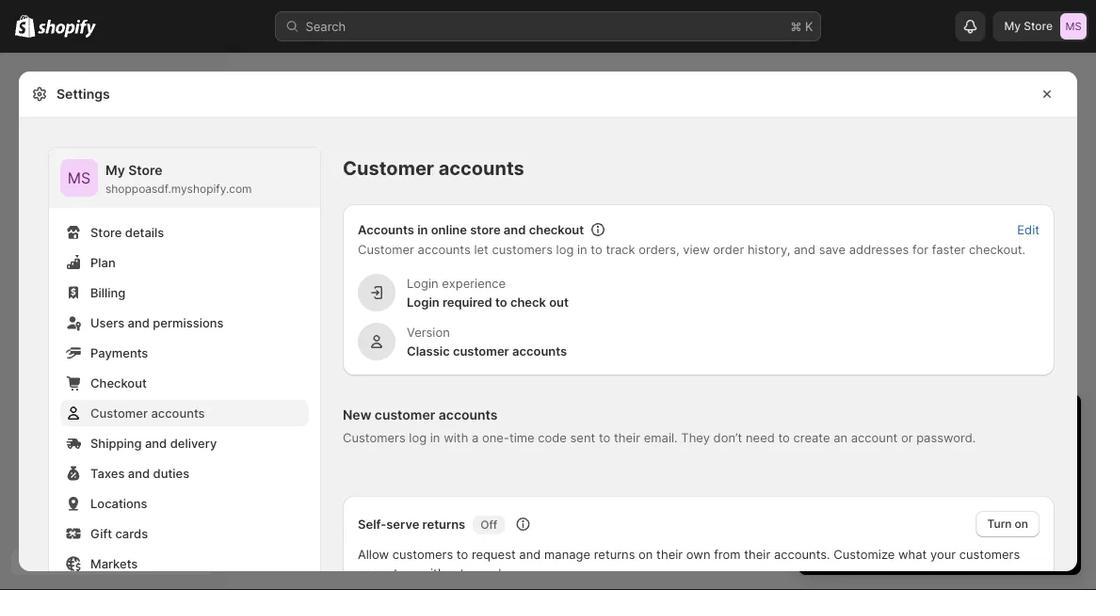 Task type: locate. For each thing, give the bounding box(es) containing it.
your right what
[[931, 547, 956, 562]]

1 horizontal spatial log
[[556, 242, 574, 257]]

and left add
[[904, 502, 926, 517]]

or
[[902, 431, 913, 445]]

my store shoppoasdf.myshopify.com
[[106, 163, 252, 196]]

0 vertical spatial log
[[556, 242, 574, 257]]

accounts down check on the left of the page
[[513, 344, 567, 359]]

let
[[474, 242, 489, 257]]

customers down 'self-serve returns'
[[393, 547, 453, 562]]

online
[[431, 222, 467, 237], [833, 502, 868, 517]]

0 horizontal spatial on
[[639, 547, 653, 562]]

customer accounts up "accounts in online store and checkout"
[[343, 157, 525, 180]]

plan down the bonus
[[955, 537, 978, 550]]

customer inside new customer accounts customers log in with a one-time code sent to their email. they don't need to create an account or password.
[[375, 408, 436, 424]]

0 vertical spatial customer
[[343, 157, 434, 180]]

1 return from the left
[[382, 566, 417, 581]]

your up get: at the bottom of the page
[[938, 411, 977, 434]]

log right customers
[[409, 431, 427, 445]]

a left one-
[[472, 431, 479, 445]]

allow customers to request and manage returns on their own from their accounts.
[[358, 547, 831, 562]]

with inside customize what your customers can return with
[[421, 566, 445, 581]]

1 horizontal spatial return
[[449, 566, 484, 581]]

0 vertical spatial customer accounts
[[343, 157, 525, 180]]

store inside my store shoppoasdf.myshopify.com
[[128, 163, 163, 179]]

locations
[[90, 497, 148, 511]]

2 vertical spatial store
[[871, 502, 901, 517]]

shopify image
[[15, 15, 35, 37], [38, 19, 96, 38]]

accounts
[[358, 222, 414, 237]]

your right pick
[[928, 537, 952, 550]]

add
[[929, 502, 951, 517]]

code
[[538, 431, 567, 445]]

plan down password.
[[914, 446, 939, 460]]

shipping
[[90, 436, 142, 451]]

customers inside customize what your customers can return with
[[960, 547, 1021, 562]]

0 vertical spatial store
[[1024, 19, 1053, 33]]

serve
[[386, 517, 420, 532]]

1 vertical spatial customer
[[375, 408, 436, 424]]

dialog
[[1085, 72, 1097, 591]]

1 horizontal spatial returns
[[594, 547, 635, 562]]

customer accounts link
[[60, 400, 309, 427]]

0 vertical spatial store
[[470, 222, 501, 237]]

0 vertical spatial with
[[444, 431, 469, 445]]

return rules .
[[449, 566, 518, 581]]

2 return from the left
[[449, 566, 484, 581]]

returns right manage
[[594, 547, 635, 562]]

customer up customers
[[375, 408, 436, 424]]

accounts down checkout "link" on the left of page
[[151, 406, 205, 421]]

0 vertical spatial plan
[[914, 446, 939, 460]]

accounts inside version classic customer accounts
[[513, 344, 567, 359]]

with left one-
[[444, 431, 469, 445]]

1 horizontal spatial customers
[[492, 242, 553, 257]]

their left own
[[657, 547, 683, 562]]

0 vertical spatial login
[[407, 276, 439, 291]]

⌘ k
[[791, 19, 814, 33]]

what
[[899, 547, 927, 562]]

0 horizontal spatial customer
[[375, 408, 436, 424]]

store up let on the top
[[470, 222, 501, 237]]

login experience login required to check out
[[407, 276, 569, 310]]

1 horizontal spatial on
[[1015, 518, 1029, 531]]

customer accounts
[[343, 157, 525, 180], [90, 406, 205, 421]]

and
[[504, 222, 526, 237], [794, 242, 816, 257], [128, 316, 150, 330], [145, 436, 167, 451], [942, 446, 964, 460], [128, 466, 150, 481], [904, 502, 926, 517], [519, 547, 541, 562]]

1 horizontal spatial store
[[128, 163, 163, 179]]

1 horizontal spatial online
[[833, 502, 868, 517]]

turn
[[988, 518, 1012, 531]]

days
[[835, 411, 877, 434]]

classic
[[407, 344, 450, 359]]

your up features
[[1032, 483, 1058, 498]]

store right app
[[885, 483, 914, 498]]

paid
[[886, 446, 911, 460]]

their right from
[[745, 547, 771, 562]]

self-serve returns
[[358, 517, 466, 532]]

on
[[1015, 518, 1029, 531], [639, 547, 653, 562]]

0 vertical spatial a
[[472, 431, 479, 445]]

my store image
[[60, 159, 98, 197]]

return inside customize what your customers can return with
[[382, 566, 417, 581]]

their left email.
[[614, 431, 641, 445]]

payments link
[[60, 340, 309, 367]]

1 horizontal spatial customer accounts
[[343, 157, 525, 180]]

edit button
[[1007, 217, 1052, 243]]

store left my store image
[[1024, 19, 1053, 33]]

my for my store shoppoasdf.myshopify.com
[[106, 163, 125, 179]]

1 horizontal spatial their
[[657, 547, 683, 562]]

online up experience
[[431, 222, 467, 237]]

own
[[687, 547, 711, 562]]

store details
[[90, 225, 164, 240]]

returns right "serve"
[[423, 517, 466, 532]]

store
[[470, 222, 501, 237], [885, 483, 914, 498], [871, 502, 901, 517]]

1 login from the top
[[407, 276, 439, 291]]

3 days left in your trial button
[[799, 395, 1082, 434]]

on left own
[[639, 547, 653, 562]]

customer accounts inside "link"
[[90, 406, 205, 421]]

my left my store image
[[1005, 19, 1021, 33]]

settings dialog
[[19, 72, 1078, 591]]

to left check on the left of the page
[[496, 295, 508, 310]]

in inside 3 days left in your trial dropdown button
[[917, 411, 933, 434]]

customer
[[343, 157, 434, 180], [358, 242, 415, 257], [90, 406, 148, 421]]

2 horizontal spatial store
[[1024, 19, 1053, 33]]

billing
[[90, 285, 126, 300]]

0 horizontal spatial return
[[382, 566, 417, 581]]

1 vertical spatial log
[[409, 431, 427, 445]]

in
[[418, 222, 428, 237], [578, 242, 588, 257], [917, 411, 933, 434], [430, 431, 440, 445]]

self-
[[358, 517, 387, 532]]

1 vertical spatial login
[[407, 295, 440, 310]]

and right taxes
[[128, 466, 150, 481]]

version classic customer accounts
[[407, 325, 567, 359]]

0 horizontal spatial my
[[106, 163, 125, 179]]

and left save
[[794, 242, 816, 257]]

0 vertical spatial my
[[1005, 19, 1021, 33]]

customer down checkout
[[90, 406, 148, 421]]

left
[[883, 411, 912, 434]]

1 vertical spatial store
[[128, 163, 163, 179]]

0 vertical spatial customer
[[453, 344, 510, 359]]

store details link
[[60, 220, 309, 246]]

can
[[358, 566, 379, 581]]

1 vertical spatial customer accounts
[[90, 406, 205, 421]]

for
[[913, 242, 929, 257]]

store
[[1024, 19, 1053, 33], [128, 163, 163, 179], [90, 225, 122, 240]]

1 vertical spatial online
[[833, 502, 868, 517]]

taxes and duties link
[[60, 461, 309, 487]]

online down $50
[[833, 502, 868, 517]]

2 vertical spatial customer
[[90, 406, 148, 421]]

users
[[90, 316, 125, 330]]

users and permissions
[[90, 316, 224, 330]]

customer up accounts
[[343, 157, 434, 180]]

0 horizontal spatial log
[[409, 431, 427, 445]]

store inside 'link'
[[90, 225, 122, 240]]

faster
[[932, 242, 966, 257]]

your
[[938, 411, 977, 434], [1032, 483, 1058, 498], [928, 537, 952, 550], [931, 547, 956, 562]]

0 horizontal spatial their
[[614, 431, 641, 445]]

log
[[556, 242, 574, 257], [409, 431, 427, 445]]

my inside my store shoppoasdf.myshopify.com
[[106, 163, 125, 179]]

shipping and delivery link
[[60, 431, 309, 457]]

taxes
[[90, 466, 125, 481]]

password.
[[917, 431, 976, 445]]

their inside new customer accounts customers log in with a one-time code sent to their email. they don't need to create an account or password.
[[614, 431, 641, 445]]

customer inside version classic customer accounts
[[453, 344, 510, 359]]

history,
[[748, 242, 791, 257]]

1 horizontal spatial shopify image
[[38, 19, 96, 38]]

0 horizontal spatial a
[[472, 431, 479, 445]]

a
[[472, 431, 479, 445], [876, 446, 882, 460]]

return right can
[[382, 566, 417, 581]]

store up 'shoppoasdf.myshopify.com'
[[128, 163, 163, 179]]

a down the account on the bottom right of page
[[876, 446, 882, 460]]

customers down checkout
[[492, 242, 553, 257]]

view
[[683, 242, 710, 257]]

0 vertical spatial on
[[1015, 518, 1029, 531]]

0 horizontal spatial online
[[431, 222, 467, 237]]

1 vertical spatial plan
[[955, 537, 978, 550]]

k
[[806, 19, 814, 33]]

check
[[511, 295, 546, 310]]

their
[[614, 431, 641, 445], [657, 547, 683, 562], [745, 547, 771, 562]]

customer
[[453, 344, 510, 359], [375, 408, 436, 424]]

customers for return
[[960, 547, 1021, 562]]

customer down accounts
[[358, 242, 415, 257]]

rules
[[487, 566, 515, 581]]

log inside new customer accounts customers log in with a one-time code sent to their email. they don't need to create an account or password.
[[409, 431, 427, 445]]

to up the bonus
[[954, 483, 966, 498]]

ms button
[[60, 159, 98, 197]]

accounts
[[439, 157, 525, 180], [418, 242, 471, 257], [513, 344, 567, 359], [151, 406, 205, 421], [439, 408, 498, 424]]

online inside to customize your online store and add bonus features
[[833, 502, 868, 517]]

my right "ms" button
[[106, 163, 125, 179]]

request
[[472, 547, 516, 562]]

2 horizontal spatial customers
[[960, 547, 1021, 562]]

1 horizontal spatial my
[[1005, 19, 1021, 33]]

0 horizontal spatial customer accounts
[[90, 406, 205, 421]]

1 vertical spatial with
[[421, 566, 445, 581]]

store down $50 app store credit link
[[871, 502, 901, 517]]

0 horizontal spatial store
[[90, 225, 122, 240]]

accounts inside new customer accounts customers log in with a one-time code sent to their email. they don't need to create an account or password.
[[439, 408, 498, 424]]

log down checkout
[[556, 242, 574, 257]]

in right "or"
[[917, 411, 933, 434]]

credit
[[918, 483, 951, 498]]

2 vertical spatial store
[[90, 225, 122, 240]]

1 vertical spatial a
[[876, 446, 882, 460]]

customer accounts up the shipping and delivery
[[90, 406, 205, 421]]

customer accounts let customers log in to track orders, view order history, and save addresses for faster checkout.
[[358, 242, 1026, 257]]

0 vertical spatial returns
[[423, 517, 466, 532]]

$50
[[833, 483, 856, 498]]

gift
[[90, 527, 112, 541]]

0 horizontal spatial shopify image
[[15, 15, 35, 37]]

accounts up "accounts in online store and checkout"
[[439, 157, 525, 180]]

returns
[[423, 517, 466, 532], [594, 547, 635, 562]]

your inside to customize your online store and add bonus features
[[1032, 483, 1058, 498]]

login
[[407, 276, 439, 291], [407, 295, 440, 310]]

store for my store shoppoasdf.myshopify.com
[[128, 163, 163, 179]]

with inside new customer accounts customers log in with a one-time code sent to their email. they don't need to create an account or password.
[[444, 431, 469, 445]]

customers down turn
[[960, 547, 1021, 562]]

customer down required
[[453, 344, 510, 359]]

store up plan
[[90, 225, 122, 240]]

0 vertical spatial online
[[431, 222, 467, 237]]

customers
[[492, 242, 553, 257], [393, 547, 453, 562], [960, 547, 1021, 562]]

to
[[591, 242, 603, 257], [496, 295, 508, 310], [599, 431, 611, 445], [779, 431, 790, 445], [860, 446, 872, 460], [954, 483, 966, 498], [457, 547, 469, 562]]

with left return rules link
[[421, 566, 445, 581]]

allow
[[358, 547, 389, 562]]

trial
[[983, 411, 1016, 434]]

order
[[714, 242, 745, 257]]

1 vertical spatial customer
[[358, 242, 415, 257]]

to right 'need'
[[779, 431, 790, 445]]

0 horizontal spatial plan
[[914, 446, 939, 460]]

return down request
[[449, 566, 484, 581]]

2 login from the top
[[407, 295, 440, 310]]

on down features
[[1015, 518, 1029, 531]]

accounts up one-
[[439, 408, 498, 424]]

in left one-
[[430, 431, 440, 445]]

your inside dropdown button
[[938, 411, 977, 434]]

with for customize
[[421, 566, 445, 581]]

1 horizontal spatial customer
[[453, 344, 510, 359]]

1 vertical spatial my
[[106, 163, 125, 179]]

to right sent
[[599, 431, 611, 445]]

plan
[[914, 446, 939, 460], [955, 537, 978, 550]]



Task type: describe. For each thing, give the bounding box(es) containing it.
shoppoasdf.myshopify.com
[[106, 182, 252, 196]]

return rules link
[[449, 566, 515, 581]]

experience
[[442, 276, 506, 291]]

settings
[[57, 86, 110, 102]]

required
[[443, 295, 492, 310]]

2 horizontal spatial their
[[745, 547, 771, 562]]

create
[[794, 431, 831, 445]]

1 vertical spatial on
[[639, 547, 653, 562]]

customize
[[969, 483, 1029, 498]]

store inside to customize your online store and add bonus features
[[871, 502, 901, 517]]

search
[[306, 19, 346, 33]]

need
[[746, 431, 775, 445]]

manage
[[545, 547, 591, 562]]

and right request
[[519, 547, 541, 562]]

your inside customize what your customers can return with
[[931, 547, 956, 562]]

3 days left in your trial element
[[799, 444, 1082, 576]]

pick
[[902, 537, 925, 550]]

shop settings menu element
[[49, 148, 320, 591]]

1 horizontal spatial plan
[[955, 537, 978, 550]]

1 vertical spatial returns
[[594, 547, 635, 562]]

to up return rules link
[[457, 547, 469, 562]]

to down the account on the bottom right of page
[[860, 446, 872, 460]]

to inside to customize your online store and add bonus features
[[954, 483, 966, 498]]

new
[[343, 408, 372, 424]]

accounts in online store and checkout
[[358, 222, 584, 237]]

get:
[[967, 446, 990, 460]]

time
[[510, 431, 535, 445]]

log for let
[[556, 242, 574, 257]]

to inside the "login experience login required to check out"
[[496, 295, 508, 310]]

my for my store
[[1005, 19, 1021, 33]]

customize
[[834, 547, 895, 562]]

turn on
[[988, 518, 1029, 531]]

cards
[[115, 527, 148, 541]]

pick your plan
[[902, 537, 978, 550]]

to left the track
[[591, 242, 603, 257]]

1 vertical spatial store
[[885, 483, 914, 498]]

0 horizontal spatial returns
[[423, 517, 466, 532]]

email.
[[644, 431, 678, 445]]

3
[[818, 411, 830, 434]]

gift cards
[[90, 527, 148, 541]]

$50 app store credit
[[833, 483, 951, 498]]

addresses
[[850, 242, 910, 257]]

accounts down "accounts in online store and checkout"
[[418, 242, 471, 257]]

track
[[606, 242, 636, 257]]

markets link
[[60, 551, 309, 578]]

$50 app store credit link
[[833, 483, 951, 498]]

they
[[682, 431, 710, 445]]

accounts inside "link"
[[151, 406, 205, 421]]

and up duties
[[145, 436, 167, 451]]

taxes and duties
[[90, 466, 189, 481]]

customers for in
[[492, 242, 553, 257]]

⌘
[[791, 19, 802, 33]]

bonus
[[955, 502, 990, 517]]

and inside to customize your online store and add bonus features
[[904, 502, 926, 517]]

delivery
[[170, 436, 217, 451]]

an
[[834, 431, 848, 445]]

features
[[994, 502, 1041, 517]]

and right "users"
[[128, 316, 150, 330]]

new customer accounts customers log in with a one-time code sent to their email. they don't need to create an account or password.
[[343, 408, 976, 445]]

switch to a paid plan and get:
[[818, 446, 990, 460]]

with for new
[[444, 431, 469, 445]]

don't
[[714, 431, 743, 445]]

on inside button
[[1015, 518, 1029, 531]]

plan
[[90, 255, 116, 270]]

0 horizontal spatial customers
[[393, 547, 453, 562]]

version
[[407, 325, 450, 340]]

and down password.
[[942, 446, 964, 460]]

log for accounts
[[409, 431, 427, 445]]

accounts.
[[774, 547, 831, 562]]

customize what your customers can return with
[[358, 547, 1021, 581]]

payments
[[90, 346, 148, 360]]

save
[[819, 242, 846, 257]]

in inside new customer accounts customers log in with a one-time code sent to their email. they don't need to create an account or password.
[[430, 431, 440, 445]]

permissions
[[153, 316, 224, 330]]

switch
[[818, 446, 857, 460]]

turn on button
[[977, 512, 1040, 538]]

locations link
[[60, 491, 309, 517]]

plan link
[[60, 250, 309, 276]]

my store image
[[1061, 13, 1087, 40]]

customer inside "link"
[[90, 406, 148, 421]]

out
[[550, 295, 569, 310]]

edit
[[1018, 222, 1040, 237]]

users and permissions link
[[60, 310, 309, 336]]

sent
[[571, 431, 596, 445]]

.
[[515, 566, 518, 581]]

to customize your online store and add bonus features
[[833, 483, 1058, 517]]

billing link
[[60, 280, 309, 306]]

off
[[481, 518, 498, 532]]

duties
[[153, 466, 189, 481]]

markets
[[90, 557, 138, 571]]

and left checkout
[[504, 222, 526, 237]]

details
[[125, 225, 164, 240]]

account
[[852, 431, 898, 445]]

checkout
[[90, 376, 147, 391]]

app
[[859, 483, 881, 498]]

1 horizontal spatial a
[[876, 446, 882, 460]]

a inside new customer accounts customers log in with a one-time code sent to their email. they don't need to create an account or password.
[[472, 431, 479, 445]]

pick your plan link
[[818, 530, 1063, 557]]

orders,
[[639, 242, 680, 257]]

checkout
[[529, 222, 584, 237]]

online inside settings dialog
[[431, 222, 467, 237]]

store for my store
[[1024, 19, 1053, 33]]

from
[[714, 547, 741, 562]]

gift cards link
[[60, 521, 309, 547]]

store inside settings dialog
[[470, 222, 501, 237]]

in right accounts
[[418, 222, 428, 237]]

in down checkout
[[578, 242, 588, 257]]



Task type: vqa. For each thing, say whether or not it's contained in the screenshot.
let
yes



